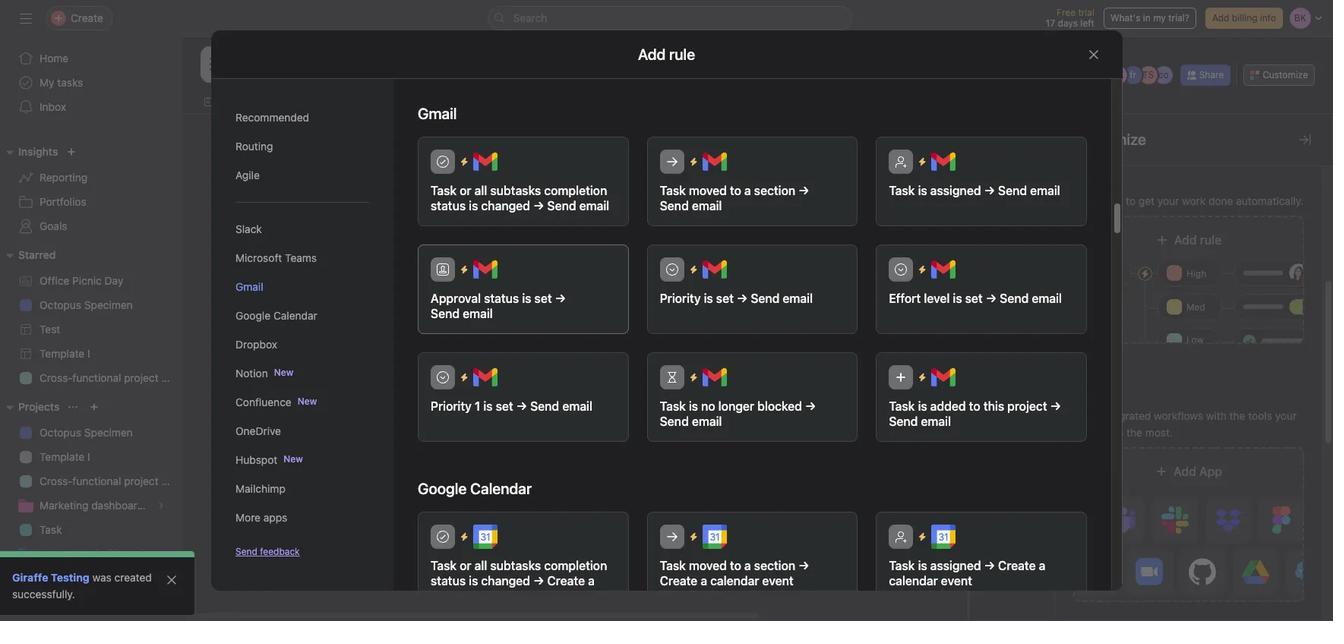 Task type: describe. For each thing, give the bounding box(es) containing it.
reporting link
[[9, 166, 173, 190]]

section for google calendar
[[754, 559, 795, 573]]

status for gmail
[[430, 199, 465, 213]]

add for add app
[[1174, 465, 1196, 479]]

your right get
[[1158, 194, 1179, 207]]

1 horizontal spatial gmail
[[417, 105, 456, 122]]

tasks inside when tasks move to this section, what should happen automatically?
[[893, 355, 916, 366]]

google
[[235, 309, 270, 322]]

trial?
[[1169, 12, 1190, 24]]

was
[[92, 571, 112, 584]]

a inside task moved to a section → send email
[[744, 184, 751, 198]]

giraffe testing inside projects element
[[40, 572, 111, 585]]

task link
[[9, 518, 173, 542]]

form
[[1005, 408, 1025, 419]]

task or all subtasks completion status is changed → create a calendar event button
[[417, 512, 628, 617]]

0 vertical spatial apps
[[1001, 333, 1023, 345]]

insights element
[[0, 138, 182, 242]]

1 horizontal spatial apps
[[1073, 387, 1103, 401]]

team's
[[305, 362, 343, 375]]

cross-functional project plan inside projects element
[[40, 475, 182, 488]]

keep
[[418, 362, 446, 375]]

tasks inside 'my tasks' "link"
[[57, 76, 83, 89]]

task is assigned → create a calendar event
[[889, 559, 1045, 588]]

happen
[[865, 368, 898, 380]]

giraffe testing link down marketing dashboard
[[9, 567, 173, 591]]

send email inside task is added to this project → send email
[[889, 415, 951, 428]]

my
[[1153, 12, 1166, 24]]

→ inside approval status is set → send email
[[555, 292, 566, 305]]

feedback
[[260, 546, 299, 558]]

set assignee
[[891, 403, 954, 416]]

portfolios link
[[9, 190, 173, 214]]

1 horizontal spatial 1
[[998, 408, 1003, 419]]

agile button
[[235, 161, 369, 190]]

specimen for first 'octopus specimen' link from the bottom
[[84, 426, 133, 439]]

1 form
[[998, 408, 1025, 419]]

inbox
[[40, 100, 66, 113]]

task is added to this project → send email
[[889, 400, 1061, 428]]

or for gmail
[[459, 184, 471, 198]]

add to starred image
[[382, 68, 394, 81]]

status inside approval status is set → send email
[[484, 292, 519, 305]]

done
[[1209, 194, 1233, 207]]

all for google calendar
[[474, 559, 487, 573]]

send
[[235, 546, 257, 558]]

how
[[569, 258, 600, 275]]

is inside priority is set → send email button
[[703, 292, 713, 305]]

to inside task moved to a section → send email
[[730, 184, 741, 198]]

subtasks for gmail
[[490, 184, 541, 198]]

integrated
[[1101, 409, 1151, 422]]

is inside task or all subtasks completion status is changed → create a calendar event
[[468, 574, 478, 588]]

next button
[[745, 503, 788, 530]]

when
[[865, 355, 890, 366]]

template inside projects element
[[40, 450, 85, 463]]

untitled section button
[[862, 277, 1098, 305]]

tools
[[1248, 409, 1272, 422]]

octopus specimen for 2nd 'octopus specimen' link from the bottom
[[40, 299, 133, 311]]

priority for priority 1 is set → send email
[[430, 400, 471, 413]]

→ inside task moved to a section → send email
[[798, 184, 809, 198]]

team
[[1073, 426, 1098, 439]]

trial
[[1078, 7, 1095, 18]]

projects element
[[0, 393, 182, 594]]

gmail rules image for is
[[931, 258, 956, 282]]

free
[[1057, 7, 1076, 18]]

marketing dashboards
[[40, 499, 149, 512]]

this for project
[[983, 400, 1004, 413]]

created
[[114, 571, 152, 584]]

set for priority 1 is set → send email
[[495, 400, 513, 413]]

office picnic day for office picnic day "button"
[[580, 397, 664, 410]]

work flowing.
[[219, 377, 294, 390]]

confluence new
[[235, 396, 317, 409]]

invite
[[43, 595, 70, 608]]

google calendar image for assigned
[[931, 525, 956, 549]]

added inside task is added to this project → send email
[[930, 400, 966, 413]]

building
[[275, 295, 358, 324]]

to inside when tasks move to this section, what should happen automatically?
[[945, 355, 954, 366]]

add for add a rule to get your work done automatically.
[[1073, 194, 1093, 207]]

moved for google calendar
[[689, 559, 726, 573]]

is inside task is assigned → create a calendar event
[[918, 559, 927, 573]]

moved for gmail
[[689, 184, 726, 198]]

is inside task or all subtasks completion status is changed → send email
[[468, 199, 478, 213]]

my tasks
[[40, 76, 83, 89]]

mailchimp
[[235, 482, 285, 495]]

is inside the task is no longer blocked → send email
[[689, 400, 698, 413]]

create inside task moved to a section → create a calendar event
[[659, 574, 697, 588]]

office for office picnic day "button"
[[580, 397, 610, 410]]

are
[[604, 258, 625, 275]]

close image
[[166, 574, 178, 586]]

billing
[[1232, 12, 1258, 24]]

is inside task is assigned → send email button
[[918, 184, 927, 198]]

giraffe inside projects element
[[40, 572, 73, 585]]

in inside what's in my trial? button
[[1143, 12, 1151, 24]]

add billing info button
[[1206, 8, 1283, 29]]

send feedback
[[235, 546, 299, 558]]

new for confluence
[[297, 396, 317, 407]]

office picnic day button
[[552, 387, 788, 422]]

2 octopus specimen link from the top
[[9, 421, 173, 445]]

add for add rule
[[1174, 233, 1197, 247]]

add rule
[[1174, 233, 1222, 247]]

gmail rules image for added
[[931, 365, 956, 390]]

add app button
[[1067, 447, 1310, 602]]

to inside the how are tasks being added to this project?
[[757, 258, 771, 275]]

1 vertical spatial section
[[910, 284, 952, 298]]

google calendar image
[[473, 525, 497, 549]]

specimen for 2nd 'octopus specimen' link from the bottom
[[84, 299, 133, 311]]

level
[[924, 292, 949, 305]]

projects button
[[0, 398, 60, 416]]

task for task or all subtasks completion status is changed → create a calendar event
[[430, 559, 456, 573]]

template inside starred element
[[40, 347, 85, 360]]

calendar event inside task or all subtasks completion status is changed → create a calendar event
[[430, 589, 514, 603]]

1 vertical spatial the
[[1127, 426, 1142, 439]]

get
[[1139, 194, 1155, 207]]

projects
[[18, 400, 60, 413]]

is inside effort level is set → send email button
[[953, 292, 962, 305]]

invite button
[[14, 588, 80, 615]]

calendar event inside task moved to a section → create a calendar event
[[710, 574, 793, 588]]

create inside task or all subtasks completion status is changed → create a calendar event
[[547, 574, 585, 588]]

next
[[755, 510, 778, 523]]

create inside task is assigned → create a calendar event
[[998, 559, 1035, 573]]

more apps
[[235, 511, 287, 524]]

share button
[[1180, 65, 1231, 86]]

dropbox
[[235, 338, 277, 351]]

cross- for 2nd cross-functional project plan link from the bottom
[[40, 371, 72, 384]]

starred
[[18, 248, 56, 261]]

i inside starred element
[[87, 347, 90, 360]]

effort level is set → send email button
[[876, 245, 1087, 334]]

notion
[[235, 367, 268, 380]]

send feedback link
[[235, 545, 299, 559]]

section for gmail
[[754, 184, 795, 198]]

goals link
[[9, 214, 173, 239]]

giraffe testing link up successfully.
[[12, 571, 89, 584]]

close details image
[[1299, 134, 1311, 146]]

tasks inside the how are tasks being added to this project?
[[629, 258, 665, 275]]

office picnic day link
[[9, 269, 173, 293]]

your inside build integrated workflows with the tools your team uses the most.
[[1275, 409, 1297, 422]]

2 cross-functional project plan link from the top
[[9, 469, 182, 494]]

portfolios
[[40, 195, 86, 208]]

more apps button
[[235, 504, 369, 533]]

when tasks move to this section, what should happen automatically?
[[865, 355, 1066, 380]]

notion new
[[235, 367, 293, 380]]

google calendar button
[[235, 302, 369, 330]]

in inside the start building your workflow in two minutes automate your team's process and keep work flowing.
[[319, 325, 337, 354]]

google calendar
[[417, 480, 532, 498]]

1 horizontal spatial the
[[1230, 409, 1245, 422]]

→ inside the task is no longer blocked → send email
[[805, 400, 816, 413]]

dropbox button
[[235, 330, 369, 359]]

move
[[919, 355, 943, 366]]

1 vertical spatial customize
[[1073, 131, 1146, 148]]

google calendar image for to
[[702, 525, 726, 549]]

bk
[[1112, 69, 1124, 81]]

start
[[219, 295, 269, 324]]

changed for google calendar
[[481, 574, 530, 588]]

was created successfully.
[[12, 571, 152, 601]]

global element
[[0, 37, 182, 128]]

plan for first cross-functional project plan link from the bottom of the page
[[161, 475, 182, 488]]

testing up invite
[[51, 571, 89, 584]]

marketing dashboard
[[40, 548, 144, 561]]

low
[[1187, 334, 1204, 346]]

more
[[235, 511, 260, 524]]

process
[[346, 362, 391, 375]]

4 fields
[[996, 185, 1028, 196]]

gmail rules image for set
[[702, 258, 726, 282]]

day for office picnic day "button"
[[645, 397, 664, 410]]

a inside task or all subtasks completion status is changed → create a calendar event
[[588, 574, 594, 588]]

→ inside task is added to this project → send email
[[1050, 400, 1061, 413]]

priority for priority is set → send email
[[659, 292, 700, 305]]

task for task is added to this project → send email
[[889, 400, 915, 413]]

gmail inside button
[[235, 280, 263, 293]]

this for section,
[[956, 355, 973, 366]]

add billing info
[[1212, 12, 1276, 24]]

set for effort level is set → send email
[[965, 292, 982, 305]]

1 cross-functional project plan link from the top
[[9, 366, 182, 390]]

to inside task is added to this project → send email
[[969, 400, 980, 413]]

calendar
[[273, 309, 317, 322]]

recommended button
[[235, 103, 369, 132]]

start building your workflow in two minutes automate your team's process and keep work flowing.
[[219, 295, 469, 390]]

day for office picnic day link
[[105, 274, 123, 287]]

onedrive button
[[235, 417, 369, 446]]

what
[[1013, 355, 1034, 366]]



Task type: locate. For each thing, give the bounding box(es) containing it.
1 plan from the top
[[161, 371, 182, 384]]

giraffe testing down the marketing dashboard link
[[40, 572, 111, 585]]

inbox link
[[9, 95, 173, 119]]

task is no longer blocked → send email
[[659, 400, 816, 428]]

new inside hubspot new
[[283, 454, 303, 465]]

priority
[[1089, 268, 1119, 280], [659, 292, 700, 305], [430, 400, 471, 413]]

1 vertical spatial cross-functional project plan link
[[9, 469, 182, 494]]

0 vertical spatial all
[[474, 184, 487, 198]]

picnic
[[72, 274, 102, 287], [613, 397, 643, 410]]

0 vertical spatial cross-functional project plan link
[[9, 366, 182, 390]]

0 vertical spatial changed
[[481, 199, 530, 213]]

blocked
[[757, 400, 802, 413]]

1 vertical spatial all
[[474, 559, 487, 573]]

gmail rules image up priority is set → send email
[[702, 258, 726, 282]]

functional for first cross-functional project plan link from the bottom of the page
[[72, 475, 121, 488]]

gmail rules image inside "priority 1 is set → send email" button
[[473, 365, 497, 390]]

0 vertical spatial new
[[274, 367, 293, 378]]

testing down the marketing dashboard link
[[76, 572, 111, 585]]

testing inside projects element
[[76, 572, 111, 585]]

new up onedrive button
[[297, 396, 317, 407]]

workflow
[[219, 325, 313, 354]]

0 vertical spatial office picnic day
[[40, 274, 123, 287]]

gmail rules image inside task is assigned → send email button
[[931, 150, 956, 174]]

1 horizontal spatial calendar event
[[710, 574, 793, 588]]

approval status is set → send email
[[430, 292, 566, 321]]

apps up what
[[1001, 333, 1023, 345]]

0 vertical spatial added
[[710, 258, 754, 275]]

0 horizontal spatial in
[[319, 325, 337, 354]]

add down rules
[[1073, 194, 1093, 207]]

functional down test link on the left bottom of page
[[72, 371, 121, 384]]

octopus specimen inside starred element
[[40, 299, 133, 311]]

→ inside task is assigned → create a calendar event
[[984, 559, 995, 573]]

assigned inside task is assigned → send email button
[[930, 184, 981, 198]]

add up high
[[1174, 233, 1197, 247]]

google calendar image inside task moved to a section → create a calendar event button
[[702, 525, 726, 549]]

octopus specimen down projects
[[40, 426, 133, 439]]

automatically?
[[901, 368, 964, 380]]

1 cross-functional project plan from the top
[[40, 371, 182, 384]]

0 vertical spatial office
[[40, 274, 69, 287]]

timeline link
[[390, 93, 444, 110]]

test
[[40, 323, 60, 336]]

2 or from the top
[[459, 559, 471, 573]]

cross-functional project plan link up marketing dashboards on the left of page
[[9, 469, 182, 494]]

gmail rules image for status
[[473, 258, 497, 282]]

0 horizontal spatial picnic
[[72, 274, 102, 287]]

template
[[40, 347, 85, 360], [40, 450, 85, 463]]

1 vertical spatial status
[[484, 292, 519, 305]]

set inside approval status is set → send email
[[534, 292, 552, 305]]

functional for 2nd cross-functional project plan link from the bottom
[[72, 371, 121, 384]]

the
[[1230, 409, 1245, 422], [1127, 426, 1142, 439]]

starred element
[[0, 242, 182, 393]]

send email inside approval status is set → send email
[[430, 307, 492, 321]]

1 template from the top
[[40, 347, 85, 360]]

2 all from the top
[[474, 559, 487, 573]]

gmail rules image for assigned
[[931, 150, 956, 174]]

1 horizontal spatial customize
[[1263, 69, 1308, 81]]

fields
[[1004, 185, 1028, 196]]

add for add billing info
[[1212, 12, 1229, 24]]

1 vertical spatial added
[[930, 400, 966, 413]]

is inside approval status is set → send email
[[522, 292, 531, 305]]

task moved to a section → create a calendar event
[[659, 559, 809, 588]]

template i inside projects element
[[40, 450, 90, 463]]

1 horizontal spatial added
[[930, 400, 966, 413]]

dashboards
[[91, 499, 149, 512]]

dashboard
[[91, 548, 144, 561]]

tasks right the my
[[57, 76, 83, 89]]

cross-functional project plan down test link on the left bottom of page
[[40, 371, 182, 384]]

office for office picnic day link
[[40, 274, 69, 287]]

1 vertical spatial office picnic day
[[580, 397, 664, 410]]

plan inside projects element
[[161, 475, 182, 488]]

octopus down projects
[[40, 426, 81, 439]]

giraffe testing up successfully.
[[12, 571, 89, 584]]

1 octopus specimen link from the top
[[9, 293, 173, 318]]

1 template i link from the top
[[9, 342, 173, 366]]

0 vertical spatial priority
[[1089, 268, 1119, 280]]

added inside the how are tasks being added to this project?
[[710, 258, 754, 275]]

task inside task or all subtasks completion status is changed → send email
[[430, 184, 456, 198]]

a inside task is assigned → create a calendar event
[[1039, 559, 1045, 573]]

new for notion
[[274, 367, 293, 378]]

all for gmail
[[474, 184, 487, 198]]

1 octopus specimen from the top
[[40, 299, 133, 311]]

successfully.
[[12, 588, 75, 601]]

new for hubspot
[[283, 454, 303, 465]]

task inside task moved to a section → create a calendar event
[[659, 559, 685, 573]]

specimen inside projects element
[[84, 426, 133, 439]]

project for 2nd cross-functional project plan link from the bottom
[[124, 371, 159, 384]]

2 google calendar image from the left
[[931, 525, 956, 549]]

project down test link on the left bottom of page
[[124, 371, 159, 384]]

gmail rules image inside task is no longer blocked → send email button
[[702, 365, 726, 390]]

picnic inside "button"
[[613, 397, 643, 410]]

1 vertical spatial apps
[[1073, 387, 1103, 401]]

project for first cross-functional project plan link from the bottom of the page
[[124, 475, 159, 488]]

reporting
[[40, 171, 87, 184]]

google calendar image up task is assigned → create a calendar event on the bottom
[[931, 525, 956, 549]]

picnic inside starred element
[[72, 274, 102, 287]]

test link
[[9, 318, 173, 342]]

rule left get
[[1104, 194, 1123, 207]]

new inside confluence new
[[297, 396, 317, 407]]

0 horizontal spatial day
[[105, 274, 123, 287]]

agile
[[235, 169, 259, 182]]

1 vertical spatial project
[[1007, 400, 1047, 413]]

1 functional from the top
[[72, 371, 121, 384]]

project up dashboards
[[124, 475, 159, 488]]

mailchimp button
[[235, 475, 369, 504]]

cross-functional project plan link
[[9, 366, 182, 390], [9, 469, 182, 494]]

2 specimen from the top
[[84, 426, 133, 439]]

2 template from the top
[[40, 450, 85, 463]]

cross- up the marketing dashboards link
[[40, 475, 72, 488]]

my tasks link
[[9, 71, 173, 95]]

gmail rules image for or
[[473, 150, 497, 174]]

plan for 2nd cross-functional project plan link from the bottom
[[161, 371, 182, 384]]

task for task moved to a section → send email
[[659, 184, 685, 198]]

2 assigned from the top
[[930, 559, 981, 573]]

your up two minutes
[[363, 295, 409, 324]]

i inside projects element
[[87, 450, 90, 463]]

marketing down task link
[[40, 548, 88, 561]]

template i link down test at the bottom of the page
[[9, 342, 173, 366]]

template i link up marketing dashboards on the left of page
[[9, 445, 173, 469]]

task inside projects element
[[40, 523, 62, 536]]

specimen
[[84, 299, 133, 311], [84, 426, 133, 439]]

customize
[[1263, 69, 1308, 81], [1073, 131, 1146, 148]]

changed inside task or all subtasks completion status is changed → send email
[[481, 199, 530, 213]]

1 vertical spatial octopus specimen
[[40, 426, 133, 439]]

the down the integrated
[[1127, 426, 1142, 439]]

office picnic day for office picnic day link
[[40, 274, 123, 287]]

i
[[87, 347, 90, 360], [87, 450, 90, 463]]

google calendar image
[[702, 525, 726, 549], [931, 525, 956, 549]]

task or all subtasks completion status is changed → send email button
[[417, 137, 628, 226]]

info
[[1260, 12, 1276, 24]]

gmail rules image
[[702, 150, 726, 174], [931, 150, 956, 174], [702, 258, 726, 282], [931, 258, 956, 282], [931, 365, 956, 390]]

hubspot new
[[235, 454, 303, 466]]

day inside "button"
[[645, 397, 664, 410]]

1 completion from the top
[[544, 184, 607, 198]]

octopus for 2nd 'octopus specimen' link from the bottom
[[40, 299, 81, 311]]

2 cross-functional project plan from the top
[[40, 475, 182, 488]]

0 vertical spatial octopus specimen
[[40, 299, 133, 311]]

0 horizontal spatial the
[[1127, 426, 1142, 439]]

plan
[[161, 371, 182, 384], [161, 475, 182, 488]]

starred button
[[0, 246, 56, 264]]

1 horizontal spatial rule
[[1200, 233, 1222, 247]]

section,
[[975, 355, 1010, 366]]

2 i from the top
[[87, 450, 90, 463]]

1 vertical spatial this
[[983, 400, 1004, 413]]

1
[[474, 400, 480, 413], [998, 408, 1003, 419]]

subtasks for google calendar
[[490, 559, 541, 573]]

1 or from the top
[[459, 184, 471, 198]]

1 vertical spatial cross-
[[40, 475, 72, 488]]

2 vertical spatial section
[[754, 559, 795, 573]]

2 vertical spatial new
[[283, 454, 303, 465]]

assigned for gmail
[[930, 184, 981, 198]]

microsoft
[[235, 251, 282, 264]]

1 google calendar image from the left
[[702, 525, 726, 549]]

octopus inside projects element
[[40, 426, 81, 439]]

1 horizontal spatial this
[[983, 400, 1004, 413]]

0 horizontal spatial office
[[40, 274, 69, 287]]

1 vertical spatial moved
[[689, 559, 726, 573]]

project inside projects element
[[124, 475, 159, 488]]

slack button
[[235, 215, 369, 244]]

customize inside dropdown button
[[1263, 69, 1308, 81]]

template down test at the bottom of the page
[[40, 347, 85, 360]]

what's in my trial?
[[1111, 12, 1190, 24]]

customize down the info
[[1263, 69, 1308, 81]]

completion for google calendar
[[544, 559, 607, 573]]

0 vertical spatial assigned
[[930, 184, 981, 198]]

1 vertical spatial subtasks
[[490, 559, 541, 573]]

marketing for marketing dashboards
[[40, 499, 88, 512]]

0 vertical spatial day
[[105, 274, 123, 287]]

1 template i from the top
[[40, 347, 90, 360]]

2 moved from the top
[[689, 559, 726, 573]]

day left no
[[645, 397, 664, 410]]

this project?
[[628, 279, 712, 296]]

octopus specimen inside projects element
[[40, 426, 133, 439]]

octopus specimen for first 'octopus specimen' link from the bottom
[[40, 426, 133, 439]]

recommended
[[235, 111, 309, 124]]

1 vertical spatial or
[[459, 559, 471, 573]]

project down what
[[1007, 400, 1047, 413]]

1 vertical spatial new
[[297, 396, 317, 407]]

tasks down level
[[939, 315, 961, 327]]

cross- for first cross-functional project plan link from the bottom of the page
[[40, 475, 72, 488]]

→ inside task or all subtasks completion status is changed → create a calendar event
[[533, 574, 544, 588]]

task or all subtasks completion status is changed → create a calendar event
[[430, 559, 607, 603]]

task is assigned → send email
[[889, 184, 1060, 198]]

0 vertical spatial completion
[[544, 184, 607, 198]]

0 vertical spatial in
[[1143, 12, 1151, 24]]

0 vertical spatial octopus
[[40, 299, 81, 311]]

octopus specimen down office picnic day link
[[40, 299, 133, 311]]

all
[[474, 184, 487, 198], [474, 559, 487, 573]]

functional
[[72, 371, 121, 384], [72, 475, 121, 488]]

gmail rules image up 'priority 1 is set → send email'
[[473, 365, 497, 390]]

1 horizontal spatial picnic
[[613, 397, 643, 410]]

google calendar
[[235, 309, 317, 322]]

0 vertical spatial template i link
[[9, 342, 173, 366]]

to inside task moved to a section → create a calendar event
[[730, 559, 741, 573]]

2 plan from the top
[[161, 475, 182, 488]]

send email inside task moved to a section → send email
[[659, 199, 722, 213]]

changed inside task or all subtasks completion status is changed → create a calendar event
[[481, 574, 530, 588]]

office picnic day inside "button"
[[580, 397, 664, 410]]

list image
[[210, 55, 228, 74]]

send email inside task or all subtasks completion status is changed → send email
[[547, 199, 609, 213]]

0 horizontal spatial calendar event
[[430, 589, 514, 603]]

is inside task is added to this project → send email
[[918, 400, 927, 413]]

in left my
[[1143, 12, 1151, 24]]

rule up high
[[1200, 233, 1222, 247]]

2 horizontal spatial create
[[998, 559, 1035, 573]]

status inside task or all subtasks completion status is changed → send email
[[430, 199, 465, 213]]

cross- up projects
[[40, 371, 72, 384]]

gmail rules image for is
[[702, 365, 726, 390]]

gmail rules image up task moved to a section → send email
[[702, 150, 726, 174]]

project inside starred element
[[124, 371, 159, 384]]

in up team's
[[319, 325, 337, 354]]

routing
[[235, 140, 273, 153]]

0 horizontal spatial office picnic day
[[40, 274, 123, 287]]

0 vertical spatial section
[[754, 184, 795, 198]]

tasks
[[57, 76, 83, 89], [629, 258, 665, 275], [939, 315, 961, 327], [893, 355, 916, 366]]

4
[[996, 185, 1002, 196]]

this left section,
[[956, 355, 973, 366]]

1 cross- from the top
[[40, 371, 72, 384]]

picnic for office picnic day link
[[72, 274, 102, 287]]

free trial 17 days left
[[1046, 7, 1095, 29]]

1 vertical spatial octopus
[[40, 426, 81, 439]]

octopus up test at the bottom of the page
[[40, 299, 81, 311]]

1 horizontal spatial day
[[645, 397, 664, 410]]

insights
[[18, 145, 58, 158]]

goals
[[40, 220, 67, 232]]

the right with
[[1230, 409, 1245, 422]]

share
[[1199, 69, 1224, 81]]

0 vertical spatial subtasks
[[490, 184, 541, 198]]

gmail rules image inside task or all subtasks completion status is changed → send email button
[[473, 150, 497, 174]]

template down projects
[[40, 450, 85, 463]]

gmail rules image up assignee
[[931, 365, 956, 390]]

automate
[[219, 362, 274, 375]]

0 vertical spatial specimen
[[84, 299, 133, 311]]

two minutes
[[342, 325, 469, 354]]

i down test link on the left bottom of page
[[87, 347, 90, 360]]

add left app
[[1174, 465, 1196, 479]]

gmail rules image for to
[[702, 150, 726, 174]]

task for task or all subtasks completion status is changed → send email
[[430, 184, 456, 198]]

marketing up task link
[[40, 499, 88, 512]]

1 vertical spatial office
[[580, 397, 610, 410]]

day up test link on the left bottom of page
[[105, 274, 123, 287]]

day
[[105, 274, 123, 287], [645, 397, 664, 410]]

project inside task is added to this project → send email
[[1007, 400, 1047, 413]]

task for task moved to a section → create a calendar event
[[659, 559, 685, 573]]

2 vertical spatial status
[[430, 574, 465, 588]]

template i up the marketing dashboards link
[[40, 450, 90, 463]]

office
[[40, 274, 69, 287], [580, 397, 610, 410]]

0 vertical spatial gmail
[[417, 105, 456, 122]]

specimen inside starred element
[[84, 299, 133, 311]]

apps up build
[[1073, 387, 1103, 401]]

day inside starred element
[[105, 274, 123, 287]]

customize up rules
[[1073, 131, 1146, 148]]

0 vertical spatial functional
[[72, 371, 121, 384]]

microsoft teams
[[235, 251, 316, 264]]

with
[[1206, 409, 1227, 422]]

hide sidebar image
[[20, 12, 32, 24]]

giraffe
[[12, 571, 48, 584], [40, 572, 73, 585]]

task for task is assigned → create a calendar event
[[889, 559, 915, 573]]

0 vertical spatial cross-
[[40, 371, 72, 384]]

2 horizontal spatial calendar event
[[889, 574, 972, 588]]

functional up marketing dashboards on the left of page
[[72, 475, 121, 488]]

task inside task is assigned → create a calendar event
[[889, 559, 915, 573]]

0 vertical spatial this
[[956, 355, 973, 366]]

home
[[40, 52, 69, 65]]

task inside task is added to this project → send email
[[889, 400, 915, 413]]

gmail rules image inside approval status is set → send email button
[[473, 258, 497, 282]]

cross-functional project plan up dashboards
[[40, 475, 182, 488]]

search list box
[[487, 6, 852, 30]]

2 template i link from the top
[[9, 445, 173, 469]]

google calendar image up task moved to a section → create a calendar event
[[702, 525, 726, 549]]

task for task is no longer blocked → send email
[[659, 400, 685, 413]]

1 i from the top
[[87, 347, 90, 360]]

0 horizontal spatial apps
[[1001, 333, 1023, 345]]

task for task is assigned → send email
[[889, 184, 915, 198]]

co
[[1158, 69, 1169, 81]]

None text field
[[246, 61, 353, 88]]

2 octopus specimen from the top
[[40, 426, 133, 439]]

0 horizontal spatial this
[[956, 355, 973, 366]]

1 vertical spatial marketing
[[40, 548, 88, 561]]

office inside starred element
[[40, 274, 69, 287]]

1 changed from the top
[[481, 199, 530, 213]]

1 vertical spatial template
[[40, 450, 85, 463]]

template i down test at the bottom of the page
[[40, 347, 90, 360]]

1 vertical spatial plan
[[161, 475, 182, 488]]

1 vertical spatial octopus specimen link
[[9, 421, 173, 445]]

plan inside starred element
[[161, 371, 182, 384]]

assigned inside task is assigned → create a calendar event
[[930, 559, 981, 573]]

2 template i from the top
[[40, 450, 90, 463]]

1 vertical spatial gmail
[[235, 280, 263, 293]]

new down onedrive button
[[283, 454, 303, 465]]

priority is set → send email
[[659, 292, 813, 305]]

1 assigned from the top
[[930, 184, 981, 198]]

0 horizontal spatial google calendar image
[[702, 525, 726, 549]]

priority 1 is set → send email
[[430, 400, 592, 413]]

1 horizontal spatial in
[[1143, 12, 1151, 24]]

this left form
[[983, 400, 1004, 413]]

set
[[891, 403, 907, 416]]

1 vertical spatial template i link
[[9, 445, 173, 469]]

1 inside button
[[474, 400, 480, 413]]

new up confluence new
[[274, 367, 293, 378]]

gmail rules image up task or all subtasks completion status is changed → send email in the left of the page
[[473, 150, 497, 174]]

marketing for marketing dashboard
[[40, 548, 88, 561]]

new inside notion new
[[274, 367, 293, 378]]

tasks up this project?
[[629, 258, 665, 275]]

office down manually
[[580, 397, 610, 410]]

status inside task or all subtasks completion status is changed → create a calendar event
[[430, 574, 465, 588]]

set assignee button
[[862, 390, 1098, 428]]

or inside task or all subtasks completion status is changed → create a calendar event
[[459, 559, 471, 573]]

no
[[701, 400, 715, 413]]

rule
[[1104, 194, 1123, 207], [1200, 233, 1222, 247]]

giraffe testing link
[[9, 567, 173, 591], [12, 571, 89, 584]]

how are tasks being added to this project?
[[569, 258, 771, 296]]

subtasks inside task or all subtasks completion status is changed → create a calendar event
[[490, 559, 541, 573]]

→ inside task or all subtasks completion status is changed → send email
[[533, 199, 544, 213]]

0 vertical spatial template i
[[40, 347, 90, 360]]

your right tools at the right of page
[[1275, 409, 1297, 422]]

section
[[862, 261, 896, 272]]

template i inside starred element
[[40, 347, 90, 360]]

assigned for google calendar
[[930, 559, 981, 573]]

1 vertical spatial assigned
[[930, 559, 981, 573]]

0 vertical spatial plan
[[161, 371, 182, 384]]

what's
[[1111, 12, 1141, 24]]

add left billing
[[1212, 12, 1229, 24]]

1 horizontal spatial office picnic day
[[580, 397, 664, 410]]

octopus specimen link up test at the bottom of the page
[[9, 293, 173, 318]]

2 subtasks from the top
[[490, 559, 541, 573]]

office inside "button"
[[580, 397, 610, 410]]

this inside when tasks move to this section, what should happen automatically?
[[956, 355, 973, 366]]

gmail
[[417, 105, 456, 122], [235, 280, 263, 293]]

calendar event
[[710, 574, 793, 588], [889, 574, 972, 588], [430, 589, 514, 603]]

→ inside task moved to a section → create a calendar event
[[798, 559, 809, 573]]

office picnic day inside starred element
[[40, 274, 123, 287]]

cross- inside starred element
[[40, 371, 72, 384]]

manually
[[583, 322, 627, 335]]

calendar event inside task is assigned → create a calendar event
[[889, 574, 972, 588]]

1 vertical spatial day
[[645, 397, 664, 410]]

1 vertical spatial in
[[319, 325, 337, 354]]

cross-functional project plan inside starred element
[[40, 371, 182, 384]]

this inside task is added to this project → send email
[[983, 400, 1004, 413]]

all inside task or all subtasks completion status is changed → send email
[[474, 184, 487, 198]]

1 specimen from the top
[[84, 299, 133, 311]]

1 all from the top
[[474, 184, 487, 198]]

0 vertical spatial status
[[430, 199, 465, 213]]

task moved to a section → create a calendar event button
[[647, 512, 858, 617]]

cross-functional project plan link down test link on the left bottom of page
[[9, 366, 182, 390]]

and
[[394, 362, 415, 375]]

is inside "priority 1 is set → send email" button
[[483, 400, 492, 413]]

specimen up dashboards
[[84, 426, 133, 439]]

add inside button
[[1174, 465, 1196, 479]]

2 changed from the top
[[481, 574, 530, 588]]

task
[[430, 184, 456, 198], [659, 184, 685, 198], [889, 184, 915, 198], [659, 400, 685, 413], [889, 400, 915, 413], [40, 523, 62, 536], [430, 559, 456, 573], [659, 559, 685, 573], [889, 559, 915, 573]]

effort level is set → send email
[[889, 292, 1062, 305]]

1 vertical spatial rule
[[1200, 233, 1222, 247]]

close this dialog image
[[1087, 48, 1100, 60]]

section inside task moved to a section → create a calendar event
[[754, 559, 795, 573]]

gmail rules image up level
[[931, 258, 956, 282]]

gmail rules image up no
[[702, 365, 726, 390]]

1 horizontal spatial office
[[580, 397, 610, 410]]

status for google calendar
[[430, 574, 465, 588]]

1 marketing from the top
[[40, 499, 88, 512]]

cross- inside projects element
[[40, 475, 72, 488]]

2 functional from the top
[[72, 475, 121, 488]]

template i
[[40, 347, 90, 360], [40, 450, 90, 463]]

1 vertical spatial template i
[[40, 450, 90, 463]]

or for google calendar
[[459, 559, 471, 573]]

2 octopus from the top
[[40, 426, 81, 439]]

octopus for first 'octopus specimen' link from the bottom
[[40, 426, 81, 439]]

changed for gmail
[[481, 199, 530, 213]]

send email inside the task is no longer blocked → send email
[[659, 415, 722, 428]]

0 vertical spatial rule
[[1104, 194, 1123, 207]]

gmail rules image for 1
[[473, 365, 497, 390]]

picnic for office picnic day "button"
[[613, 397, 643, 410]]

1 vertical spatial cross-functional project plan
[[40, 475, 182, 488]]

1 horizontal spatial google calendar image
[[931, 525, 956, 549]]

0 vertical spatial cross-functional project plan
[[40, 371, 182, 384]]

2 vertical spatial project
[[124, 475, 159, 488]]

1 vertical spatial i
[[87, 450, 90, 463]]

1 octopus from the top
[[40, 299, 81, 311]]

2 horizontal spatial priority
[[1089, 268, 1119, 280]]

gmail rules image
[[473, 150, 497, 174], [473, 258, 497, 282], [473, 365, 497, 390], [702, 365, 726, 390]]

priority for priority
[[1089, 268, 1119, 280]]

office down starred on the top of the page
[[40, 274, 69, 287]]

set
[[534, 292, 552, 305], [716, 292, 733, 305], [965, 292, 982, 305], [495, 400, 513, 413]]

octopus specimen link down projects
[[9, 421, 173, 445]]

0 vertical spatial octopus specimen link
[[9, 293, 173, 318]]

0 horizontal spatial gmail
[[235, 280, 263, 293]]

specimen down office picnic day link
[[84, 299, 133, 311]]

set for approval status is set → send email
[[534, 292, 552, 305]]

gmail rules image up approval status is set → send email
[[473, 258, 497, 282]]

i up marketing dashboards on the left of page
[[87, 450, 90, 463]]

subtasks inside task or all subtasks completion status is changed → send email
[[490, 184, 541, 198]]

0 horizontal spatial priority
[[430, 400, 471, 413]]

2 vertical spatial priority
[[430, 400, 471, 413]]

1 subtasks from the top
[[490, 184, 541, 198]]

gmail rules image up task is assigned → send email
[[931, 150, 956, 174]]

task for task
[[40, 523, 62, 536]]

build integrated workflows with the tools your team uses the most.
[[1073, 409, 1297, 439]]

1 horizontal spatial priority
[[659, 292, 700, 305]]

0 horizontal spatial create
[[547, 574, 585, 588]]

task moved to a section → send email
[[659, 184, 809, 213]]

med
[[1187, 302, 1205, 313]]

0 vertical spatial the
[[1230, 409, 1245, 422]]

0 horizontal spatial added
[[710, 258, 754, 275]]

1 moved from the top
[[689, 184, 726, 198]]

0 vertical spatial i
[[87, 347, 90, 360]]

0 horizontal spatial customize
[[1073, 131, 1146, 148]]

all inside task or all subtasks completion status is changed → create a calendar event
[[474, 559, 487, 573]]

2 completion from the top
[[544, 559, 607, 573]]

untitled
[[862, 284, 907, 298]]

automatically.
[[1236, 194, 1304, 207]]

completion for gmail
[[544, 184, 607, 198]]

tasks left move on the right
[[893, 355, 916, 366]]

0 vertical spatial template
[[40, 347, 85, 360]]

your down dropbox button
[[277, 362, 302, 375]]

2 cross- from the top
[[40, 475, 72, 488]]

rules
[[1073, 172, 1105, 186]]

functional inside projects element
[[72, 475, 121, 488]]

moved inside task moved to a section → create a calendar event
[[689, 559, 726, 573]]

2 marketing from the top
[[40, 548, 88, 561]]

add inside button
[[1212, 12, 1229, 24]]



Task type: vqa. For each thing, say whether or not it's contained in the screenshot.
2nd 'all' from the bottom of the page
yes



